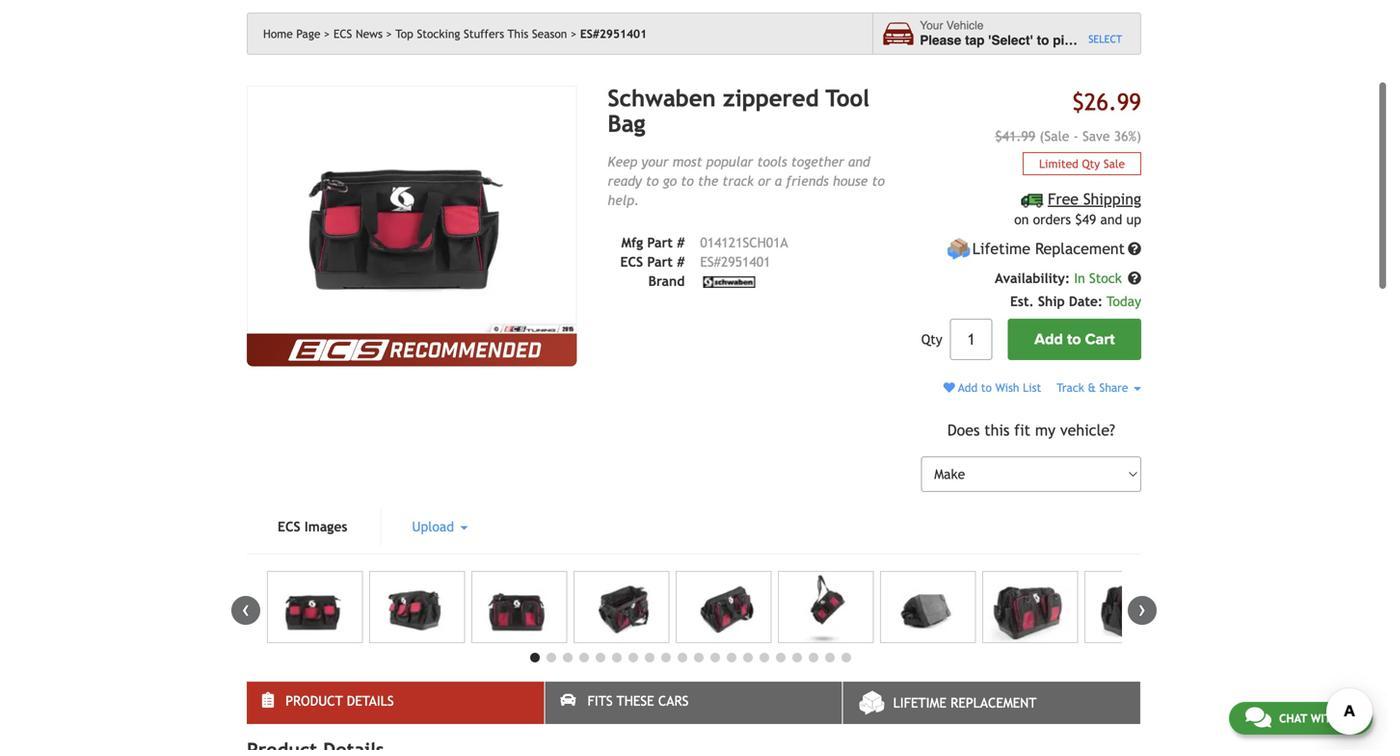 Task type: locate. For each thing, give the bounding box(es) containing it.
to left cart
[[1067, 331, 1081, 349]]

2 vertical spatial ecs
[[278, 520, 300, 535]]

0 horizontal spatial and
[[848, 154, 870, 169]]

tool
[[826, 85, 870, 112]]

question circle image for in stock
[[1128, 272, 1141, 285]]

a right or
[[775, 173, 782, 189]]

and down shipping
[[1100, 212, 1122, 228]]

a inside your vehicle please tap 'select' to pick a vehicle
[[1083, 33, 1090, 48]]

2951401
[[721, 254, 771, 270]]

2 question circle image from the top
[[1128, 272, 1141, 285]]

lifetime replacement
[[972, 240, 1125, 258], [893, 696, 1037, 712]]

this
[[984, 422, 1010, 439]]

tap
[[965, 33, 985, 48]]

es#
[[700, 254, 721, 270]]

home page link
[[263, 27, 330, 40]]

1 # from the top
[[677, 235, 685, 250]]

0 vertical spatial part
[[647, 235, 673, 250]]

schwaben image
[[700, 277, 758, 288]]

$41.99 (sale - save 36%)
[[995, 128, 1141, 144]]

to left go
[[646, 173, 659, 189]]

today
[[1107, 294, 1141, 310]]

0 horizontal spatial add
[[958, 381, 978, 395]]

1 vertical spatial a
[[775, 173, 782, 189]]

1 vertical spatial ecs
[[620, 254, 643, 270]]

shipping
[[1083, 190, 1141, 208]]

add right heart image
[[958, 381, 978, 395]]

to right house
[[872, 173, 885, 189]]

1 horizontal spatial add
[[1034, 331, 1063, 349]]

product details link
[[247, 683, 544, 725]]

help.
[[608, 193, 639, 208]]

part inside 014121sch01a ecs part #
[[647, 254, 673, 270]]

fit
[[1014, 422, 1030, 439]]

the
[[698, 173, 718, 189]]

014121sch01a ecs part #
[[620, 235, 788, 270]]

with
[[1311, 712, 1339, 726]]

ecs left images
[[278, 520, 300, 535]]

lifetime inside 'lifetime replacement' link
[[893, 696, 947, 712]]

comments image
[[1245, 707, 1271, 730]]

does this fit my vehicle?
[[947, 422, 1115, 439]]

fits these cars
[[588, 694, 689, 710]]

1 vertical spatial qty
[[921, 332, 942, 348]]

est. ship date: today
[[1010, 294, 1141, 310]]

1 vertical spatial and
[[1100, 212, 1122, 228]]

free
[[1048, 190, 1079, 208]]

track
[[1057, 381, 1084, 395]]

0 horizontal spatial a
[[775, 173, 782, 189]]

add down ship
[[1034, 331, 1063, 349]]

part right mfg
[[647, 235, 673, 250]]

popular
[[706, 154, 753, 169]]

0 vertical spatial a
[[1083, 33, 1090, 48]]

go
[[663, 173, 677, 189]]

0 vertical spatial #
[[677, 235, 685, 250]]

question circle image up today
[[1128, 272, 1141, 285]]

#
[[677, 235, 685, 250], [677, 254, 685, 270]]

‹ link
[[231, 597, 260, 626]]

availability:
[[995, 271, 1070, 286]]

0 vertical spatial replacement
[[1035, 240, 1125, 258]]

ecs news link
[[333, 27, 392, 40]]

0 horizontal spatial qty
[[921, 332, 942, 348]]

orders
[[1033, 212, 1071, 228]]

question circle image down up
[[1128, 243, 1141, 256]]

part up brand
[[647, 254, 673, 270]]

1 vertical spatial #
[[677, 254, 685, 270]]

add for add to cart
[[1034, 331, 1063, 349]]

your vehicle please tap 'select' to pick a vehicle
[[920, 19, 1138, 48]]

0 horizontal spatial ecs
[[278, 520, 300, 535]]

to right go
[[681, 173, 694, 189]]

ecs for ecs images
[[278, 520, 300, 535]]

1 vertical spatial part
[[647, 254, 673, 270]]

ecs left news
[[333, 27, 352, 40]]

1 vertical spatial question circle image
[[1128, 272, 1141, 285]]

upload button
[[381, 508, 499, 547]]

to inside your vehicle please tap 'select' to pick a vehicle
[[1037, 33, 1049, 48]]

page
[[296, 27, 320, 40]]

0 vertical spatial question circle image
[[1128, 243, 1141, 256]]

and up house
[[848, 154, 870, 169]]

1 part from the top
[[647, 235, 673, 250]]

stocking
[[417, 27, 460, 40]]

# up brand
[[677, 254, 685, 270]]

stock
[[1089, 271, 1122, 286]]

2 part from the top
[[647, 254, 673, 270]]

track
[[722, 173, 754, 189]]

to
[[1037, 33, 1049, 48], [646, 173, 659, 189], [681, 173, 694, 189], [872, 173, 885, 189], [1067, 331, 1081, 349], [981, 381, 992, 395]]

and inside "keep your most popular tools together and ready to go to the track or a friends house to help."
[[848, 154, 870, 169]]

2 # from the top
[[677, 254, 685, 270]]

$49
[[1075, 212, 1096, 228]]

heart image
[[943, 382, 955, 394]]

chat with us
[[1279, 712, 1356, 726]]

0 horizontal spatial lifetime
[[893, 696, 947, 712]]

0 vertical spatial and
[[848, 154, 870, 169]]

to left the pick
[[1037, 33, 1049, 48]]

a right the pick
[[1083, 33, 1090, 48]]

es#2951401 - 014121sch01a - schwaben zippered tool bag - keep your most popular tools together and ready to go to the track or a friends house to help. - schwaben - audi bmw volkswagen mercedes benz mini porsche image
[[247, 86, 577, 334], [267, 572, 363, 644], [369, 572, 465, 644], [471, 572, 567, 644], [574, 572, 669, 644], [676, 572, 771, 644], [778, 572, 874, 644], [880, 572, 976, 644], [982, 572, 1078, 644], [1084, 572, 1180, 644]]

save
[[1082, 128, 1110, 144]]

# up es# 2951401 brand
[[677, 235, 685, 250]]

› link
[[1128, 597, 1157, 626]]

None text field
[[950, 319, 992, 361]]

ecs inside 014121sch01a ecs part #
[[620, 254, 643, 270]]

ecs down mfg
[[620, 254, 643, 270]]

0 vertical spatial lifetime
[[972, 240, 1030, 258]]

add to wish list
[[955, 381, 1041, 395]]

1 horizontal spatial a
[[1083, 33, 1090, 48]]

0 vertical spatial qty
[[1082, 157, 1100, 170]]

does
[[947, 422, 980, 439]]

ecs news
[[333, 27, 383, 40]]

list
[[1023, 381, 1041, 395]]

and inside free shipping on orders $49 and up
[[1100, 212, 1122, 228]]

select link
[[1088, 32, 1122, 47]]

your
[[920, 19, 943, 32]]

est.
[[1010, 294, 1034, 310]]

1 horizontal spatial and
[[1100, 212, 1122, 228]]

top stocking stuffers this season
[[396, 27, 567, 40]]

replacement
[[1035, 240, 1125, 258], [951, 696, 1037, 712]]

your
[[641, 154, 669, 169]]

es# 2951401 brand
[[648, 254, 771, 289]]

stuffers
[[464, 27, 504, 40]]

add
[[1034, 331, 1063, 349], [958, 381, 978, 395]]

1 vertical spatial lifetime replacement
[[893, 696, 1037, 712]]

and
[[848, 154, 870, 169], [1100, 212, 1122, 228]]

ecs for ecs news
[[333, 27, 352, 40]]

lifetime
[[972, 240, 1030, 258], [893, 696, 947, 712]]

news
[[356, 27, 383, 40]]

0 vertical spatial add
[[1034, 331, 1063, 349]]

please
[[920, 33, 961, 48]]

1 question circle image from the top
[[1128, 243, 1141, 256]]

2 horizontal spatial ecs
[[620, 254, 643, 270]]

top stocking stuffers this season link
[[396, 27, 577, 40]]

chat with us link
[[1229, 703, 1373, 735]]

question circle image
[[1128, 243, 1141, 256], [1128, 272, 1141, 285]]

upload
[[412, 520, 458, 535]]

0 vertical spatial ecs
[[333, 27, 352, 40]]

ecs images link
[[247, 508, 378, 547]]

free shipping image
[[1021, 194, 1044, 208]]

tools
[[757, 154, 787, 169]]

qty
[[1082, 157, 1100, 170], [921, 332, 942, 348]]

season
[[532, 27, 567, 40]]

1 vertical spatial lifetime
[[893, 696, 947, 712]]

1 vertical spatial add
[[958, 381, 978, 395]]

add inside add to cart button
[[1034, 331, 1063, 349]]

1 vertical spatial replacement
[[951, 696, 1037, 712]]

1 horizontal spatial ecs
[[333, 27, 352, 40]]



Task type: vqa. For each thing, say whether or not it's contained in the screenshot.
go
yes



Task type: describe. For each thing, give the bounding box(es) containing it.
us
[[1342, 712, 1356, 726]]

images
[[304, 520, 347, 535]]

select
[[1088, 33, 1122, 45]]

vehicle
[[946, 19, 984, 32]]

36%)
[[1114, 128, 1141, 144]]

most
[[673, 154, 702, 169]]

‹
[[242, 597, 250, 622]]

this
[[508, 27, 528, 40]]

top
[[396, 27, 413, 40]]

share
[[1099, 381, 1128, 395]]

free shipping on orders $49 and up
[[1014, 190, 1141, 228]]

product
[[286, 694, 343, 710]]

keep your most popular tools together and ready to go to the track or a friends house to help.
[[608, 154, 885, 208]]

(sale
[[1039, 128, 1069, 144]]

to left wish
[[981, 381, 992, 395]]

track & share button
[[1057, 381, 1141, 395]]

limited qty sale
[[1039, 157, 1125, 170]]

vehicle?
[[1060, 422, 1115, 439]]

keep
[[608, 154, 637, 169]]

es#2951401
[[580, 27, 647, 40]]

on
[[1014, 212, 1029, 228]]

wish
[[995, 381, 1019, 395]]

ship
[[1038, 294, 1065, 310]]

schwaben
[[608, 85, 716, 112]]

ready
[[608, 173, 642, 189]]

limited
[[1039, 157, 1078, 170]]

fits
[[588, 694, 613, 710]]

details
[[347, 694, 394, 710]]

add to cart
[[1034, 331, 1115, 349]]

home page
[[263, 27, 320, 40]]

&
[[1088, 381, 1096, 395]]

together
[[791, 154, 844, 169]]

vehicle
[[1094, 33, 1138, 48]]

ecs images
[[278, 520, 347, 535]]

mfg part #
[[621, 235, 685, 250]]

ecs tuning recommends this product. image
[[247, 334, 577, 367]]

chat
[[1279, 712, 1307, 726]]

add for add to wish list
[[958, 381, 978, 395]]

this product is lifetime replacement eligible image
[[947, 237, 971, 261]]

014121sch01a
[[700, 235, 788, 250]]

mfg
[[621, 235, 643, 250]]

or
[[758, 173, 771, 189]]

$41.99
[[995, 128, 1035, 144]]

a inside "keep your most popular tools together and ready to go to the track or a friends house to help."
[[775, 173, 782, 189]]

track & share
[[1057, 381, 1132, 395]]

up
[[1126, 212, 1141, 228]]

question circle image for lifetime replacement
[[1128, 243, 1141, 256]]

add to wish list link
[[943, 381, 1041, 395]]

date:
[[1069, 294, 1103, 310]]

cars
[[658, 694, 689, 710]]

bag
[[608, 110, 645, 137]]

-
[[1073, 128, 1078, 144]]

zippered
[[723, 85, 819, 112]]

my
[[1035, 422, 1055, 439]]

pick
[[1053, 33, 1079, 48]]

1 horizontal spatial lifetime
[[972, 240, 1030, 258]]

availability: in stock
[[995, 271, 1126, 286]]

26.99
[[1084, 89, 1141, 116]]

# inside 014121sch01a ecs part #
[[677, 254, 685, 270]]

to inside add to cart button
[[1067, 331, 1081, 349]]

fits these cars link
[[545, 683, 842, 725]]

in
[[1074, 271, 1085, 286]]

house
[[833, 173, 868, 189]]

0 vertical spatial lifetime replacement
[[972, 240, 1125, 258]]

product details
[[286, 694, 394, 710]]

brand
[[648, 274, 685, 289]]

friends
[[786, 173, 829, 189]]

schwaben zippered tool bag
[[608, 85, 870, 137]]

these
[[617, 694, 654, 710]]

'select'
[[988, 33, 1033, 48]]

lifetime replacement link
[[843, 683, 1140, 725]]

›
[[1138, 597, 1146, 622]]

1 horizontal spatial qty
[[1082, 157, 1100, 170]]



